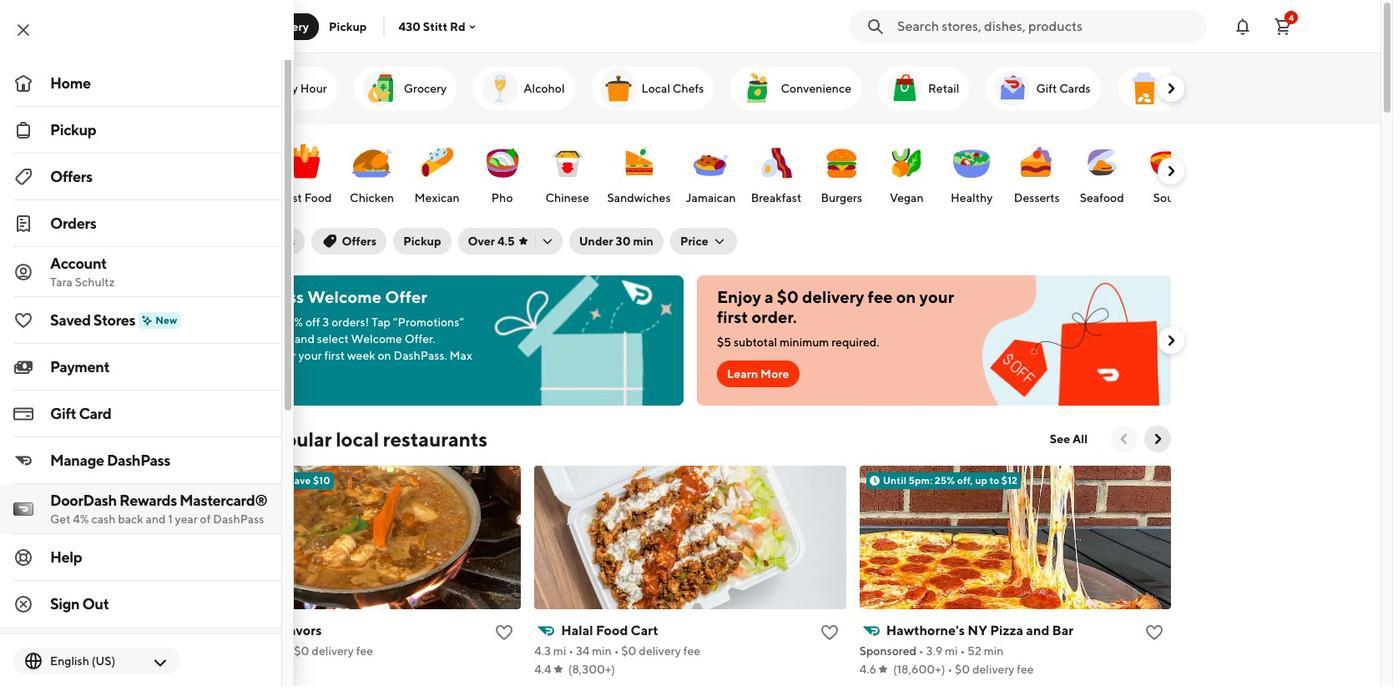 Task type: describe. For each thing, give the bounding box(es) containing it.
52
[[968, 645, 982, 658]]

grocery link
[[354, 67, 457, 110]]

retail link
[[878, 67, 970, 110]]

430
[[399, 20, 421, 33]]

vegan
[[890, 191, 924, 205]]

close image
[[13, 20, 33, 40]]

card
[[79, 405, 111, 422]]

until
[[883, 474, 907, 487]]

gift cards
[[1036, 82, 1091, 95]]

under 30 min button
[[569, 228, 664, 255]]

delivery inside 1.6 mi • 29 min • $​0 delivery fee (1,100+)
[[312, 645, 354, 658]]

0 horizontal spatial pickup button
[[319, 13, 377, 40]]

over 4.5 button
[[458, 228, 562, 255]]

pho
[[491, 191, 513, 205]]

5pm:
[[909, 474, 933, 487]]

halal food cart
[[561, 623, 658, 639]]

convenience link
[[731, 67, 862, 110]]

value
[[230, 366, 258, 379]]

doordash rewards mastercard® get 4% cash back and 1 year of dashpass
[[50, 492, 268, 526]]

offers link
[[0, 154, 281, 200]]

first inside enjoy a $0 delivery fee on your first order.
[[717, 307, 748, 326]]

saved stores
[[50, 311, 135, 329]]

at
[[230, 332, 240, 346]]

29
[[249, 645, 262, 658]]

happy hour image
[[220, 68, 260, 109]]

flavors
[[277, 623, 322, 639]]

sponsored
[[860, 645, 917, 658]]

min up • $0 delivery fee
[[984, 645, 1004, 658]]

1 horizontal spatial $0
[[955, 663, 970, 676]]

and inside you have 25% off 3 orders! tap "promotions" at checkout and select welcome offer. expires after your first week on dashpass. max value $5.
[[295, 332, 315, 346]]

happy
[[263, 82, 298, 95]]

fee inside enjoy a $0 delivery fee on your first order.
[[868, 287, 893, 306]]

25% for off,
[[935, 474, 955, 487]]

under
[[579, 235, 613, 248]]

stitt
[[423, 20, 448, 33]]

week
[[347, 349, 375, 362]]

alcohol link
[[474, 67, 575, 110]]

your inside enjoy a $0 delivery fee on your first order.
[[920, 287, 954, 306]]

• down halal food cart
[[614, 645, 619, 658]]

dashpass up have
[[230, 287, 304, 306]]

click to add this store to your saved list image for island flavors
[[495, 623, 515, 643]]

first inside you have 25% off 3 orders! tap "promotions" at checkout and select welcome offer. expires after your first week on dashpass. max value $5.
[[324, 349, 345, 362]]

"promotions"
[[393, 316, 464, 329]]

dashpass up the rewards
[[107, 452, 170, 469]]

gift card link
[[0, 391, 281, 437]]

• left 52
[[960, 645, 965, 658]]

delivery inside enjoy a $0 delivery fee on your first order.
[[802, 287, 864, 306]]

1 vertical spatial pizza
[[990, 623, 1024, 639]]

manage dashpass
[[50, 452, 170, 469]]

see all
[[1050, 432, 1088, 446]]

(1,100+)
[[243, 663, 286, 676]]

most popular local restaurants link
[[210, 426, 488, 452]]

gift for gift card
[[50, 405, 76, 422]]

jamaican
[[686, 191, 736, 205]]

4
[[1289, 12, 1294, 22]]

hawthorne's ny pizza and bar
[[886, 623, 1074, 639]]

$0 inside enjoy a $0 delivery fee on your first order.
[[777, 287, 799, 306]]

help link
[[0, 534, 281, 581]]

local chefs link
[[592, 67, 714, 110]]

on inside enjoy a $0 delivery fee on your first order.
[[896, 287, 916, 306]]

halal
[[561, 623, 593, 639]]

max
[[450, 349, 472, 362]]

alcohol image
[[480, 68, 520, 109]]

offers inside button
[[342, 235, 377, 248]]

over
[[468, 235, 495, 248]]

required.
[[832, 336, 880, 349]]

spend $50, save $10
[[233, 474, 330, 487]]

3
[[323, 316, 329, 329]]

2 vertical spatial and
[[1026, 623, 1050, 639]]

pickup for the rightmost pickup button
[[403, 235, 441, 248]]

gift for gift cards
[[1036, 82, 1057, 95]]

gift card
[[50, 405, 111, 422]]

you
[[230, 316, 250, 329]]

• left 34
[[569, 645, 574, 658]]

of
[[200, 513, 211, 526]]

sponsored • 3.9 mi • 52 min
[[860, 645, 1004, 658]]

on inside you have 25% off 3 orders! tap "promotions" at checkout and select welcome offer. expires after your first week on dashpass. max value $5.
[[378, 349, 391, 362]]

25% for off
[[280, 316, 303, 329]]

30
[[616, 235, 631, 248]]

• left the 3.9
[[919, 645, 924, 658]]

• $0 delivery fee
[[945, 663, 1034, 676]]

1 items, open order cart image
[[1273, 16, 1293, 36]]

cash
[[91, 513, 116, 526]]

payment
[[50, 358, 110, 376]]

convenience image
[[738, 68, 778, 109]]

new
[[155, 314, 177, 326]]

food for fast
[[304, 191, 332, 205]]

rd
[[450, 20, 465, 33]]

learn more
[[727, 367, 789, 381]]

• down flavors
[[287, 645, 292, 658]]

subtotal
[[734, 336, 777, 349]]

health link
[[1118, 67, 1214, 110]]

grocery
[[404, 82, 447, 95]]

grocery image
[[360, 68, 401, 109]]

learn
[[727, 367, 758, 381]]

chinese
[[546, 191, 589, 205]]

pickup for leftmost pickup button
[[329, 20, 367, 33]]

you have 25% off 3 orders! tap "promotions" at checkout and select welcome offer. expires after your first week on dashpass. max value $5.
[[230, 316, 472, 379]]

$​0 for 29
[[294, 645, 309, 658]]

over 4.5
[[468, 235, 515, 248]]

dashpass inside doordash rewards mastercard® get 4% cash back and 1 year of dashpass
[[213, 513, 264, 526]]

previous button of carousel image
[[1116, 431, 1133, 447]]

0 horizontal spatial offers
[[50, 168, 92, 185]]

• down sponsored • 3.9 mi • 52 min
[[948, 663, 953, 676]]

out
[[82, 595, 109, 613]]

hour
[[300, 82, 327, 95]]

welcome inside you have 25% off 3 orders! tap "promotions" at checkout and select welcome offer. expires after your first week on dashpass. max value $5.
[[351, 332, 402, 346]]

convenience
[[781, 82, 852, 95]]

(18,600+)
[[893, 663, 945, 676]]

rewards
[[119, 492, 177, 509]]

mastercard®
[[180, 492, 268, 509]]

4.4
[[535, 663, 552, 676]]

min inside button
[[633, 235, 654, 248]]

minimum
[[780, 336, 829, 349]]

home
[[50, 74, 91, 92]]

manage dashpass link
[[0, 437, 281, 484]]

enjoy
[[717, 287, 761, 306]]



Task type: locate. For each thing, give the bounding box(es) containing it.
1 horizontal spatial and
[[295, 332, 315, 346]]

1 click to add this store to your saved list image from the left
[[495, 623, 515, 643]]

under 30 min
[[579, 235, 654, 248]]

2 horizontal spatial pickup
[[403, 235, 441, 248]]

dashpass down the mastercard® on the bottom
[[213, 513, 264, 526]]

pickup button down the mexican
[[393, 228, 451, 255]]

0 horizontal spatial on
[[378, 349, 391, 362]]

pickup down the mexican
[[403, 235, 441, 248]]

1 vertical spatial and
[[146, 513, 166, 526]]

2 vertical spatial pickup
[[403, 235, 441, 248]]

off
[[305, 316, 320, 329]]

dashpass
[[243, 235, 295, 248], [230, 287, 304, 306], [107, 452, 170, 469], [213, 513, 264, 526]]

0 horizontal spatial gift
[[50, 405, 76, 422]]

1 vertical spatial gift
[[50, 405, 76, 422]]

0 horizontal spatial your
[[298, 349, 322, 362]]

learn more button
[[717, 361, 799, 387]]

min right '30'
[[633, 235, 654, 248]]

chicken
[[350, 191, 394, 205]]

welcome up orders!
[[307, 287, 382, 306]]

1 horizontal spatial $​0
[[621, 645, 637, 658]]

mi for 1.6
[[226, 645, 239, 658]]

25% left 'off,'
[[935, 474, 955, 487]]

ny
[[968, 623, 988, 639]]

dashpass inside button
[[243, 235, 295, 248]]

off,
[[957, 474, 973, 487]]

offers up orders at the top left of the page
[[50, 168, 92, 185]]

0 horizontal spatial food
[[304, 191, 332, 205]]

min right 29
[[265, 645, 285, 658]]

1 horizontal spatial first
[[717, 307, 748, 326]]

and down off
[[295, 332, 315, 346]]

pizza right ny
[[990, 623, 1024, 639]]

and left 1
[[146, 513, 166, 526]]

$5.
[[260, 366, 277, 379]]

4%
[[73, 513, 89, 526]]

0 vertical spatial and
[[295, 332, 315, 346]]

help
[[50, 548, 82, 566]]

0 vertical spatial gift
[[1036, 82, 1057, 95]]

price button
[[670, 228, 737, 255]]

happy hour
[[263, 82, 327, 95]]

and
[[295, 332, 315, 346], [146, 513, 166, 526], [1026, 623, 1050, 639]]

mi
[[226, 645, 239, 658], [553, 645, 566, 658], [945, 645, 958, 658]]

2 $​0 from the left
[[621, 645, 637, 658]]

retail
[[928, 82, 960, 95]]

25% left off
[[280, 316, 303, 329]]

4.3
[[535, 645, 551, 658]]

mi right "4.3"
[[553, 645, 566, 658]]

health
[[1168, 82, 1204, 95]]

island
[[236, 623, 274, 639]]

food right fast
[[304, 191, 332, 205]]

sandwiches
[[607, 191, 671, 205]]

orders link
[[0, 200, 281, 247]]

1 vertical spatial food
[[596, 623, 628, 639]]

$​0 down flavors
[[294, 645, 309, 658]]

0 vertical spatial pizza
[[226, 191, 254, 205]]

1 horizontal spatial mi
[[553, 645, 566, 658]]

offer
[[385, 287, 427, 306]]

1 vertical spatial $0
[[955, 663, 970, 676]]

0 vertical spatial food
[[304, 191, 332, 205]]

get
[[50, 513, 71, 526]]

burgers
[[821, 191, 862, 205]]

delivery up required.
[[802, 287, 864, 306]]

hawthorne's
[[886, 623, 965, 639]]

delivery down 52
[[973, 663, 1015, 676]]

welcome
[[307, 287, 382, 306], [351, 332, 402, 346]]

see all link
[[1040, 426, 1098, 452]]

1 vertical spatial on
[[378, 349, 391, 362]]

pizza up dashpass button
[[226, 191, 254, 205]]

1
[[168, 513, 173, 526]]

1 vertical spatial welcome
[[351, 332, 402, 346]]

food up the 4.3 mi • 34 min • $​0 delivery fee in the bottom of the page
[[596, 623, 628, 639]]

delivery button
[[254, 13, 319, 40]]

checkout
[[242, 332, 292, 346]]

more
[[761, 367, 789, 381]]

0 vertical spatial offers
[[50, 168, 92, 185]]

click to add this store to your saved list image
[[495, 623, 515, 643], [820, 623, 840, 643]]

0 vertical spatial pickup
[[329, 20, 367, 33]]

0 horizontal spatial $0
[[777, 287, 799, 306]]

34
[[576, 645, 590, 658]]

min inside 1.6 mi • 29 min • $​0 delivery fee (1,100+)
[[265, 645, 285, 658]]

1 $​0 from the left
[[294, 645, 309, 658]]

enjoy a $0 delivery fee on your first order.
[[717, 287, 954, 326]]

offers button
[[312, 228, 387, 255]]

3.9
[[926, 645, 943, 658]]

1 horizontal spatial your
[[920, 287, 954, 306]]

sign out
[[50, 595, 109, 613]]

pickup right delivery 'button'
[[329, 20, 367, 33]]

$​0 inside 1.6 mi • 29 min • $​0 delivery fee (1,100+)
[[294, 645, 309, 658]]

4.6
[[860, 663, 877, 676]]

mi right 1.6
[[226, 645, 239, 658]]

• left 29
[[242, 645, 246, 658]]

dashpass button
[[210, 228, 305, 255]]

gift left card
[[50, 405, 76, 422]]

to
[[990, 474, 1000, 487]]

1 vertical spatial offers
[[342, 235, 377, 248]]

delivery down cart
[[639, 645, 681, 658]]

1 mi from the left
[[226, 645, 239, 658]]

local chefs image
[[598, 68, 638, 109]]

your
[[920, 287, 954, 306], [298, 349, 322, 362]]

offers down chicken
[[342, 235, 377, 248]]

$12
[[1002, 474, 1018, 487]]

1 horizontal spatial pickup button
[[393, 228, 451, 255]]

0 vertical spatial pickup button
[[319, 13, 377, 40]]

$0 right a
[[777, 287, 799, 306]]

25% inside you have 25% off 3 orders! tap "promotions" at checkout and select welcome offer. expires after your first week on dashpass. max value $5.
[[280, 316, 303, 329]]

and left bar
[[1026, 623, 1050, 639]]

0 horizontal spatial first
[[324, 349, 345, 362]]

4.3 mi • 34 min • $​0 delivery fee
[[535, 645, 701, 658]]

seafood
[[1080, 191, 1124, 205]]

1 horizontal spatial click to add this store to your saved list image
[[820, 623, 840, 643]]

next button of carousel image
[[1163, 80, 1180, 97], [1163, 163, 1180, 179], [1163, 332, 1180, 349], [1150, 431, 1166, 447]]

$0 down 52
[[955, 663, 970, 676]]

click to add this store to your saved list image
[[1145, 623, 1165, 643]]

min
[[633, 235, 654, 248], [265, 645, 285, 658], [592, 645, 612, 658], [984, 645, 1004, 658]]

1 horizontal spatial offers
[[342, 235, 377, 248]]

1 vertical spatial pickup button
[[393, 228, 451, 255]]

0 horizontal spatial mi
[[226, 645, 239, 658]]

cards
[[1060, 82, 1091, 95]]

430 stitt rd button
[[399, 20, 479, 33]]

0 vertical spatial on
[[896, 287, 916, 306]]

have
[[252, 316, 278, 329]]

local
[[642, 82, 670, 95]]

price
[[680, 235, 709, 248]]

on
[[896, 287, 916, 306], [378, 349, 391, 362]]

mi right the 3.9
[[945, 645, 958, 658]]

breakfast
[[751, 191, 802, 205]]

1.6 mi • 29 min • $​0 delivery fee (1,100+)
[[210, 645, 373, 676]]

account tara schultz
[[50, 255, 115, 289]]

1 horizontal spatial 25%
[[935, 474, 955, 487]]

first down select
[[324, 349, 345, 362]]

bar
[[1052, 623, 1074, 639]]

1 vertical spatial 25%
[[935, 474, 955, 487]]

1 vertical spatial pickup
[[50, 121, 96, 139]]

account
[[50, 255, 107, 272]]

tara
[[50, 276, 73, 289]]

min right 34
[[592, 645, 612, 658]]

0 vertical spatial first
[[717, 307, 748, 326]]

2 horizontal spatial mi
[[945, 645, 958, 658]]

sign
[[50, 595, 79, 613]]

happy hour link
[[213, 67, 337, 110]]

a
[[765, 287, 774, 306]]

gift cards image
[[993, 68, 1033, 109]]

fast food
[[280, 191, 332, 205]]

back
[[118, 513, 143, 526]]

1 horizontal spatial gift
[[1036, 82, 1057, 95]]

retail image
[[885, 68, 925, 109]]

$10
[[313, 474, 330, 487]]

popular
[[261, 427, 332, 451]]

2 horizontal spatial and
[[1026, 623, 1050, 639]]

cart
[[631, 623, 658, 639]]

fast
[[280, 191, 302, 205]]

$​0 down cart
[[621, 645, 637, 658]]

mi inside 1.6 mi • 29 min • $​0 delivery fee (1,100+)
[[226, 645, 239, 658]]

welcome down tap
[[351, 332, 402, 346]]

dashpass down fast
[[243, 235, 295, 248]]

gift left the cards at the top right of the page
[[1036, 82, 1057, 95]]

0 vertical spatial $0
[[777, 287, 799, 306]]

and inside doordash rewards mastercard® get 4% cash back and 1 year of dashpass
[[146, 513, 166, 526]]

1 vertical spatial your
[[298, 349, 322, 362]]

$50,
[[265, 474, 288, 487]]

gift
[[1036, 82, 1057, 95], [50, 405, 76, 422]]

desserts
[[1014, 191, 1060, 205]]

food for halal
[[596, 623, 628, 639]]

pickup button right delivery
[[319, 13, 377, 40]]

your inside you have 25% off 3 orders! tap "promotions" at checkout and select welcome offer. expires after your first week on dashpass. max value $5.
[[298, 349, 322, 362]]

1 horizontal spatial pickup
[[329, 20, 367, 33]]

$​0 for 34
[[621, 645, 637, 658]]

0 vertical spatial 25%
[[280, 316, 303, 329]]

•
[[242, 645, 246, 658], [287, 645, 292, 658], [569, 645, 574, 658], [614, 645, 619, 658], [919, 645, 924, 658], [960, 645, 965, 658], [948, 663, 953, 676]]

manage
[[50, 452, 104, 469]]

mi for 4.3
[[553, 645, 566, 658]]

save
[[290, 474, 311, 487]]

delivery
[[264, 20, 309, 33]]

first down enjoy
[[717, 307, 748, 326]]

pickup down home
[[50, 121, 96, 139]]

0 horizontal spatial and
[[146, 513, 166, 526]]

delivery down flavors
[[312, 645, 354, 658]]

0 vertical spatial your
[[920, 287, 954, 306]]

$5 subtotal minimum required.
[[717, 336, 880, 349]]

offer.
[[405, 332, 435, 346]]

home link
[[0, 60, 281, 107]]

1 horizontal spatial food
[[596, 623, 628, 639]]

0 horizontal spatial $​0
[[294, 645, 309, 658]]

alcohol
[[524, 82, 565, 95]]

1 horizontal spatial pizza
[[990, 623, 1024, 639]]

notification bell image
[[1233, 16, 1253, 36]]

0 horizontal spatial pizza
[[226, 191, 254, 205]]

2 mi from the left
[[553, 645, 566, 658]]

0 vertical spatial welcome
[[307, 287, 382, 306]]

3 mi from the left
[[945, 645, 958, 658]]

0 horizontal spatial click to add this store to your saved list image
[[495, 623, 515, 643]]

spend
[[233, 474, 263, 487]]

0 horizontal spatial pickup
[[50, 121, 96, 139]]

gift cards link
[[986, 67, 1101, 110]]

1 horizontal spatial on
[[896, 287, 916, 306]]

year
[[175, 513, 198, 526]]

2 click to add this store to your saved list image from the left
[[820, 623, 840, 643]]

fee inside 1.6 mi • 29 min • $​0 delivery fee (1,100+)
[[356, 645, 373, 658]]

pickup link
[[0, 107, 281, 154]]

click to add this store to your saved list image for halal food cart
[[820, 623, 840, 643]]

1 vertical spatial first
[[324, 349, 345, 362]]

0 horizontal spatial 25%
[[280, 316, 303, 329]]

health image
[[1124, 68, 1164, 109]]



Task type: vqa. For each thing, say whether or not it's contained in the screenshot.
the required.
yes



